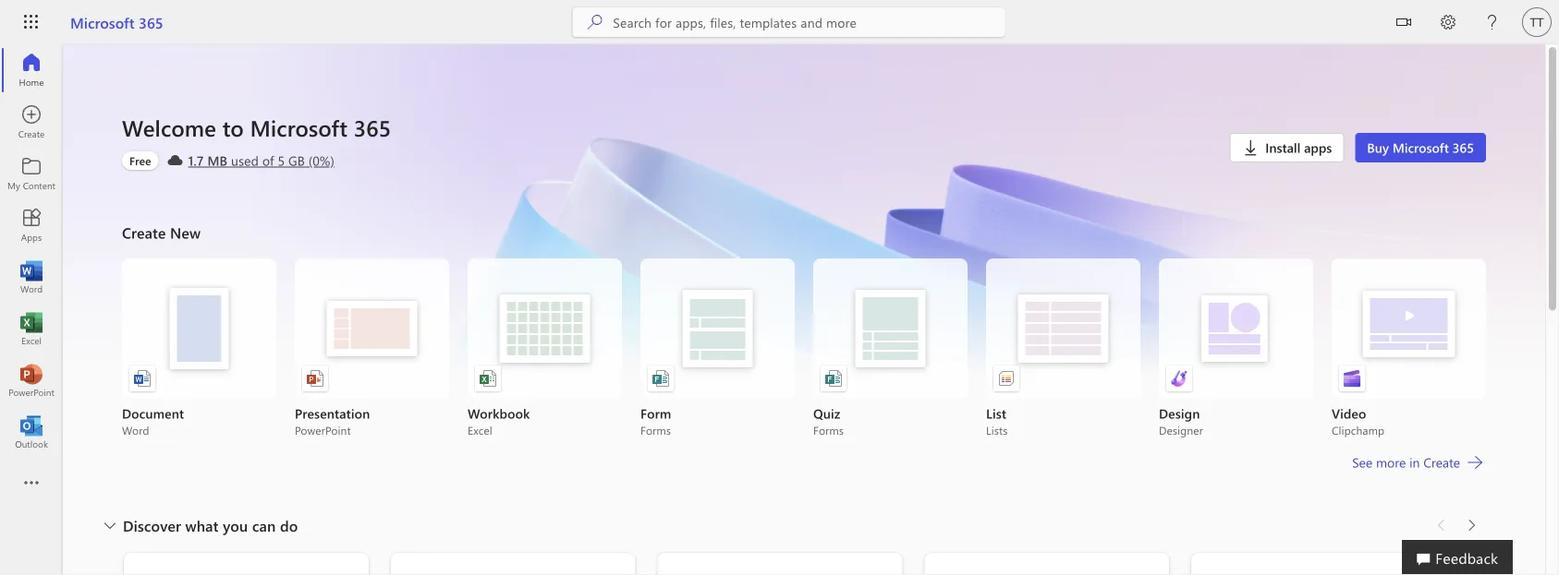 Task type: describe. For each thing, give the bounding box(es) containing it.
buy microsoft 365
[[1367, 139, 1474, 156]]

quiz forms
[[813, 405, 844, 438]]

mb
[[207, 152, 227, 169]]

none search field inside microsoft 365 banner
[[572, 7, 1005, 37]]

5
[[278, 152, 285, 169]]

do
[[280, 516, 298, 536]]

you
[[223, 516, 248, 536]]

new quiz image
[[824, 370, 843, 388]]

microsoft 365
[[70, 12, 163, 32]]

Search box. Suggestions appear as you type. search field
[[613, 7, 1005, 37]]

presentation
[[295, 405, 370, 422]]

can
[[252, 516, 276, 536]]

forms survey image
[[652, 370, 670, 388]]

see
[[1352, 454, 1373, 471]]

discover
[[123, 516, 181, 536]]

1 vertical spatial create
[[1424, 454, 1460, 471]]

create new
[[122, 223, 201, 243]]

excel image
[[22, 320, 41, 338]]

lists list image
[[997, 370, 1016, 388]]

used
[[231, 152, 259, 169]]

buy microsoft 365 button
[[1355, 133, 1486, 163]]

feedback button
[[1402, 541, 1513, 576]]

designer
[[1159, 423, 1203, 438]]

view more apps image
[[22, 475, 41, 494]]

design designer
[[1159, 405, 1203, 438]]

1 horizontal spatial 365
[[354, 113, 391, 142]]

outlook image
[[22, 423, 41, 442]]

this account doesn't have a microsoft 365 subscription. click to view your benefits. tooltip
[[122, 152, 159, 170]]

microsoft inside microsoft 365 banner
[[70, 12, 135, 32]]

word document image
[[133, 370, 152, 388]]

1.7
[[188, 152, 204, 169]]

tt button
[[1515, 0, 1559, 44]]

list containing document
[[122, 259, 1486, 438]]

install apps
[[1266, 139, 1332, 156]]

excel
[[468, 423, 492, 438]]

powerpoint
[[295, 423, 351, 438]]

365 inside button
[[1453, 139, 1474, 156]]

video
[[1332, 405, 1367, 422]]

home image
[[22, 61, 41, 79]]

see more in create
[[1352, 454, 1460, 471]]

list lists
[[986, 405, 1008, 438]]

clipchamp
[[1332, 423, 1385, 438]]

form forms
[[641, 405, 671, 438]]

what
[[185, 516, 219, 536]]

my content image
[[22, 165, 41, 183]]

excel workbook image
[[479, 370, 497, 388]]

microsoft 365 banner
[[0, 0, 1559, 48]]

to
[[223, 113, 244, 142]]



Task type: locate. For each thing, give the bounding box(es) containing it.
welcome
[[122, 113, 216, 142]]

feedback
[[1436, 548, 1498, 568]]

0 horizontal spatial microsoft
[[70, 12, 135, 32]]

new
[[170, 223, 201, 243]]

word
[[122, 423, 149, 438]]

welcome to microsoft 365
[[122, 113, 391, 142]]

forms for quiz
[[813, 423, 844, 438]]

create
[[122, 223, 166, 243], [1424, 454, 1460, 471]]

forms down quiz at right bottom
[[813, 423, 844, 438]]

presentation powerpoint
[[295, 405, 370, 438]]

form
[[641, 405, 671, 422]]

gb
[[288, 152, 305, 169]]

word image
[[22, 268, 41, 287]]

365
[[139, 12, 163, 32], [354, 113, 391, 142], [1453, 139, 1474, 156]]

0 horizontal spatial 365
[[139, 12, 163, 32]]

1.7 mb used of 5 gb (0%)
[[188, 152, 334, 169]]

microsoft inside "buy microsoft 365" button
[[1393, 139, 1449, 156]]

2 horizontal spatial microsoft
[[1393, 139, 1449, 156]]

buy
[[1367, 139, 1389, 156]]

clipchamp video image
[[1343, 370, 1362, 388]]

0 horizontal spatial forms
[[641, 423, 671, 438]]

navigation
[[0, 44, 63, 458]]

2 horizontal spatial 365
[[1453, 139, 1474, 156]]

2 forms from the left
[[813, 423, 844, 438]]

discover what you can do
[[123, 516, 298, 536]]

lists
[[986, 423, 1008, 438]]

1 horizontal spatial forms
[[813, 423, 844, 438]]

install apps button
[[1230, 133, 1344, 163]]

free
[[129, 153, 151, 168]]

1 horizontal spatial microsoft
[[250, 113, 348, 142]]

see more in create link
[[1350, 452, 1486, 474]]

workbook
[[468, 405, 530, 422]]

design
[[1159, 405, 1200, 422]]

forms for form
[[641, 423, 671, 438]]

designer design image
[[1170, 370, 1189, 388]]

list
[[122, 259, 1486, 438]]

create new element
[[122, 218, 1486, 511]]

video clipchamp
[[1332, 405, 1385, 438]]

more
[[1376, 454, 1406, 471]]

in
[[1410, 454, 1420, 471]]

create right in
[[1424, 454, 1460, 471]]

create left new
[[122, 223, 166, 243]]

 button
[[1382, 0, 1426, 48]]

microsoft
[[70, 12, 135, 32], [250, 113, 348, 142], [1393, 139, 1449, 156]]

0 horizontal spatial create
[[122, 223, 166, 243]]

0 vertical spatial create
[[122, 223, 166, 243]]

quiz
[[813, 405, 841, 422]]

workbook excel
[[468, 405, 530, 438]]

designer design image
[[1170, 370, 1189, 388]]

powerpoint presentation image
[[306, 370, 324, 388]]

document
[[122, 405, 184, 422]]

forms down form
[[641, 423, 671, 438]]

powerpoint image
[[22, 372, 41, 390]]

next image
[[1462, 511, 1481, 541]]

None search field
[[572, 7, 1005, 37]]

list
[[986, 405, 1007, 422]]

(0%)
[[309, 152, 334, 169]]

1 horizontal spatial create
[[1424, 454, 1460, 471]]

1 forms from the left
[[641, 423, 671, 438]]

forms
[[641, 423, 671, 438], [813, 423, 844, 438]]

forms inside form forms
[[641, 423, 671, 438]]


[[1397, 15, 1411, 30]]

of
[[262, 152, 274, 169]]

tt
[[1530, 15, 1544, 29]]

discover what you can do button
[[97, 511, 302, 541]]

document word
[[122, 405, 184, 438]]

apps image
[[22, 216, 41, 235]]

365 inside banner
[[139, 12, 163, 32]]

install
[[1266, 139, 1301, 156]]

create image
[[22, 113, 41, 131]]

apps
[[1304, 139, 1332, 156]]



Task type: vqa. For each thing, say whether or not it's contained in the screenshot.


